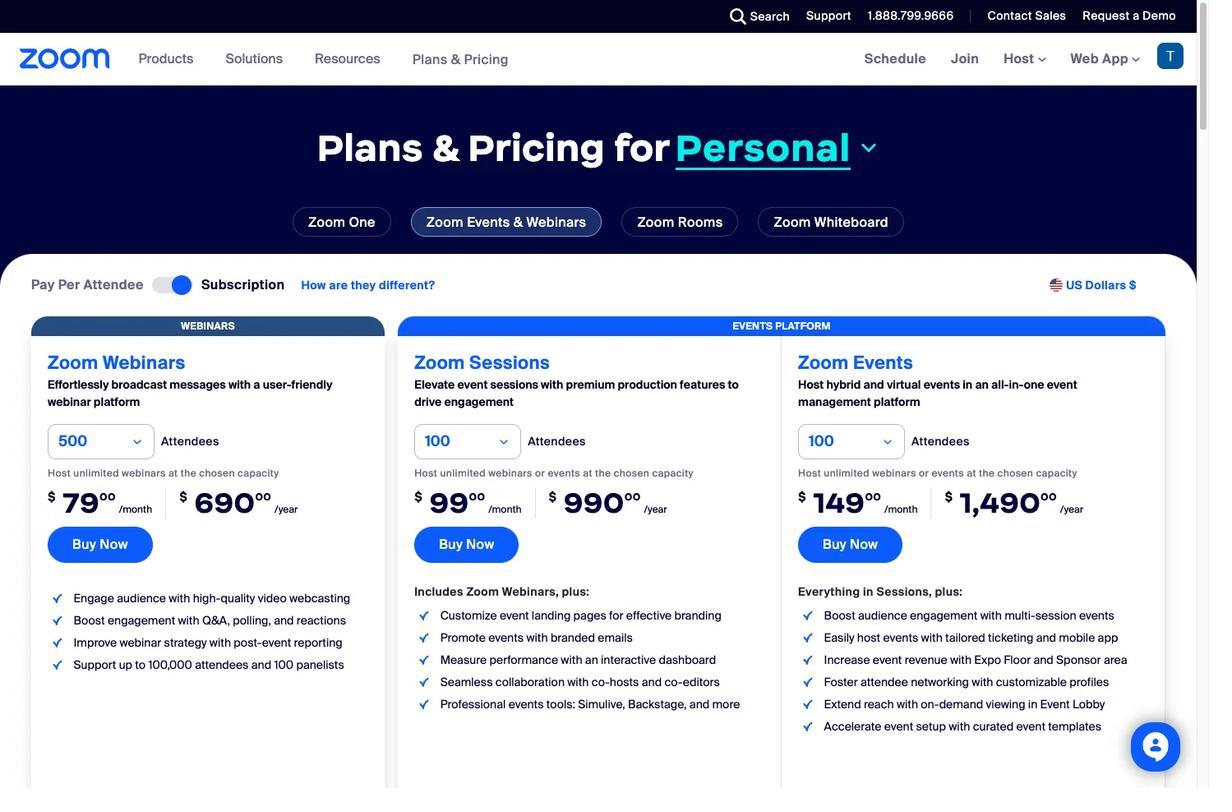 Task type: locate. For each thing, give the bounding box(es) containing it.
/month inside the $ 79 00 /month
[[119, 503, 152, 517]]

chosen up "690"
[[199, 467, 235, 480]]

$ left 1,490
[[945, 489, 954, 505]]

$ left 79
[[48, 489, 56, 505]]

00 inside $ 990 00 /year
[[625, 490, 641, 504]]

1 horizontal spatial audience
[[859, 609, 908, 624]]

attendees for 990
[[528, 434, 586, 449]]

and down post-
[[251, 658, 272, 673]]

chosen up $ 990 00 /year
[[614, 467, 650, 480]]

and down editors
[[690, 698, 710, 713]]

3 buy now from the left
[[823, 537, 879, 554]]

strategy
[[164, 636, 207, 651]]

1 horizontal spatial plus:
[[936, 585, 963, 600]]

3 at from the left
[[967, 467, 977, 480]]

buy now link for 149
[[799, 528, 903, 564]]

boost for boost engagement with q&a, polling, and reactions
[[74, 614, 105, 629]]

1 /month from the left
[[119, 503, 152, 517]]

in inside 'zoom events host hybrid and virtual events in an all-in-one event management platform'
[[963, 378, 973, 392]]

and inside 'zoom events host hybrid and virtual events in an all-in-one event management platform'
[[864, 378, 885, 392]]

1 platform from the left
[[94, 395, 140, 410]]

buy now link down the $ 79 00 /month
[[48, 528, 153, 564]]

00 for 149
[[866, 490, 882, 504]]

0 horizontal spatial chosen
[[199, 467, 235, 480]]

1 horizontal spatial chosen
[[614, 467, 650, 480]]

capacity for 99
[[653, 467, 694, 480]]

host up management
[[799, 378, 824, 392]]

0 horizontal spatial webinars
[[122, 467, 166, 480]]

1 horizontal spatial at
[[583, 467, 593, 480]]

buy now link down the '$ 149 00 /month'
[[799, 528, 903, 564]]

in
[[963, 378, 973, 392], [864, 585, 874, 600], [1029, 698, 1038, 713]]

webinars inside tabs of zoom services tab list
[[527, 214, 587, 231]]

& inside product information navigation
[[451, 51, 461, 68]]

or for 990
[[535, 467, 546, 480]]

with left high- at bottom left
[[169, 592, 190, 607]]

1 buy from the left
[[72, 537, 96, 554]]

rooms
[[678, 214, 723, 231]]

$ inside $ 690 00 /year
[[179, 489, 188, 505]]

0 horizontal spatial /year
[[275, 503, 298, 517]]

1 horizontal spatial host unlimited webinars or events at the chosen capacity
[[799, 467, 1078, 480]]

1 horizontal spatial buy now
[[439, 537, 495, 554]]

engagement down sessions
[[445, 395, 514, 410]]

events
[[924, 378, 961, 392], [548, 467, 581, 480], [932, 467, 965, 480], [1080, 609, 1115, 624], [489, 631, 524, 646], [884, 631, 919, 646], [509, 698, 544, 713]]

branding
[[675, 609, 722, 624]]

templates
[[1049, 720, 1102, 735]]

3 00 from the left
[[469, 490, 486, 504]]

3 the from the left
[[980, 467, 996, 480]]

1 buy now link from the left
[[48, 528, 153, 564]]

1 the from the left
[[181, 467, 197, 480]]

3 /month from the left
[[885, 503, 918, 517]]

/year inside $ 690 00 /year
[[275, 503, 298, 517]]

webinars
[[181, 320, 235, 333]]

attendees
[[161, 434, 219, 449], [528, 434, 586, 449], [912, 434, 970, 449]]

2 platform from the left
[[874, 395, 921, 410]]

attendees for 1,490
[[912, 434, 970, 449]]

events up 'performance'
[[489, 631, 524, 646]]

events inside 'zoom events host hybrid and virtual events in an all-in-one event management platform'
[[854, 351, 914, 375]]

1 horizontal spatial a
[[1134, 8, 1140, 23]]

3 buy from the left
[[823, 537, 847, 554]]

engagement up up
[[108, 614, 175, 629]]

pricing for plans & pricing for
[[468, 124, 606, 172]]

1 at from the left
[[169, 467, 178, 480]]

webinar down effortlessly
[[48, 395, 91, 410]]

now down the $ 79 00 /month
[[100, 537, 128, 554]]

0 horizontal spatial host unlimited webinars or events at the chosen capacity
[[415, 467, 694, 480]]

platform down 'broadcast'
[[94, 395, 140, 410]]

3 now from the left
[[851, 537, 879, 554]]

0 vertical spatial &
[[451, 51, 461, 68]]

dashboard
[[659, 653, 717, 668]]

0 horizontal spatial platform
[[94, 395, 140, 410]]

audience right engage
[[117, 592, 166, 607]]

00 inside the $ 79 00 /month
[[100, 490, 116, 504]]

with inside zoom webinars effortlessly broadcast messages with a user-friendly webinar platform
[[229, 378, 251, 392]]

with down tailored
[[951, 653, 972, 668]]

improve webinar strategy with post-event reporting
[[74, 636, 343, 651]]

2 buy from the left
[[439, 537, 463, 554]]

an inside 'zoom events host hybrid and virtual events in an all-in-one event management platform'
[[976, 378, 989, 392]]

platform down virtual
[[874, 395, 921, 410]]

1 horizontal spatial the
[[596, 467, 611, 480]]

support down improve
[[74, 658, 116, 673]]

$ inside the '$ 149 00 /month'
[[799, 489, 807, 505]]

2 horizontal spatial in
[[1029, 698, 1038, 713]]

1 vertical spatial pricing
[[468, 124, 606, 172]]

with left on-
[[897, 698, 919, 713]]

chosen
[[199, 467, 235, 480], [614, 467, 650, 480], [998, 467, 1034, 480]]

2 attendees from the left
[[528, 434, 586, 449]]

effortlessly
[[48, 378, 109, 392]]

products button
[[139, 33, 201, 86]]

attendees down zoom sessions elevate event sessions with premium production features to drive engagement
[[528, 434, 586, 449]]

in-
[[1010, 378, 1025, 392]]

zoom up different? at the top left of page
[[427, 214, 464, 231]]

1 vertical spatial an
[[585, 653, 599, 668]]

zoom up 'hybrid'
[[799, 351, 849, 375]]

00
[[100, 490, 116, 504], [255, 490, 272, 504], [469, 490, 486, 504], [625, 490, 641, 504], [866, 490, 882, 504], [1041, 490, 1058, 504]]

&
[[451, 51, 461, 68], [433, 124, 459, 172], [514, 214, 523, 231]]

zoom logo image
[[20, 49, 110, 69]]

events down plans & pricing for
[[467, 214, 510, 231]]

improve
[[74, 636, 117, 651]]

1 vertical spatial webinar
[[120, 636, 161, 651]]

chosen up $ 1,490 00 /year
[[998, 467, 1034, 480]]

$ left 990
[[549, 489, 557, 505]]

attendees down 'zoom events host hybrid and virtual events in an all-in-one event management platform'
[[912, 434, 970, 449]]

buy now down $ 99 00 /month
[[439, 537, 495, 554]]

now down $ 99 00 /month
[[467, 537, 495, 554]]

1 /year from the left
[[275, 503, 298, 517]]

plans for plans & pricing
[[413, 51, 448, 68]]

/month for 79
[[119, 503, 152, 517]]

3 webinars from the left
[[873, 467, 917, 480]]

100 down drive on the bottom of page
[[425, 432, 450, 452]]

engagement up tailored
[[911, 609, 978, 624]]

event down event
[[1017, 720, 1046, 735]]

demand
[[940, 698, 984, 713]]

everything in sessions, plus:
[[799, 585, 963, 600]]

/year inside $ 1,490 00 /year
[[1061, 503, 1084, 517]]

2 at from the left
[[583, 467, 593, 480]]

/year inside $ 990 00 /year
[[644, 503, 668, 517]]

host down contact sales
[[1004, 50, 1038, 67]]

plans right resources 'dropdown button'
[[413, 51, 448, 68]]

1 vertical spatial in
[[864, 585, 874, 600]]

capacity for 149
[[1037, 467, 1078, 480]]

broadcast
[[112, 378, 167, 392]]

host inside 'zoom events host hybrid and virtual events in an all-in-one event management platform'
[[799, 378, 824, 392]]

0 horizontal spatial events
[[467, 214, 510, 231]]

everything
[[799, 585, 861, 600]]

plus:
[[562, 585, 590, 600], [936, 585, 963, 600]]

1 vertical spatial for
[[610, 609, 624, 624]]

host
[[1004, 50, 1038, 67], [799, 378, 824, 392], [48, 467, 71, 480], [415, 467, 438, 480], [799, 467, 822, 480]]

0 vertical spatial plans
[[413, 51, 448, 68]]

$ inside $ 990 00 /year
[[549, 489, 557, 505]]

host inside 'meetings' navigation
[[1004, 50, 1038, 67]]

1 horizontal spatial now
[[467, 537, 495, 554]]

plans & pricing link
[[413, 51, 509, 68], [413, 51, 509, 68]]

zoom for zoom events & webinars
[[427, 214, 464, 231]]

features
[[680, 378, 726, 392]]

1 horizontal spatial webinars
[[489, 467, 533, 480]]

unlimited up $ 99 00 /month
[[440, 467, 486, 480]]

00 inside $ 99 00 /month
[[469, 490, 486, 504]]

0 horizontal spatial a
[[254, 378, 260, 392]]

host
[[858, 631, 881, 646]]

$ 149 00 /month
[[799, 485, 918, 521]]

buy now link for 99
[[415, 528, 519, 564]]

2 horizontal spatial the
[[980, 467, 996, 480]]

$ for 1,490
[[945, 489, 954, 505]]

2 horizontal spatial capacity
[[1037, 467, 1078, 480]]

1 vertical spatial plans
[[317, 124, 424, 172]]

at for 149
[[967, 467, 977, 480]]

pricing inside main content
[[468, 124, 606, 172]]

includes
[[415, 585, 464, 600]]

0 horizontal spatial buy now link
[[48, 528, 153, 564]]

pricing inside product information navigation
[[464, 51, 509, 68]]

expo
[[975, 653, 1002, 668]]

sales
[[1036, 8, 1067, 23]]

contact sales
[[988, 8, 1067, 23]]

attendees for 690
[[161, 434, 219, 449]]

capacity up $ 990 00 /year
[[653, 467, 694, 480]]

1 horizontal spatial events
[[854, 351, 914, 375]]

host unlimited webinars or events at the chosen capacity up 1,490
[[799, 467, 1078, 480]]

different?
[[379, 278, 435, 293]]

with
[[229, 378, 251, 392], [541, 378, 564, 392], [169, 592, 190, 607], [981, 609, 1003, 624], [178, 614, 200, 629], [527, 631, 548, 646], [922, 631, 943, 646], [210, 636, 231, 651], [561, 653, 583, 668], [951, 653, 972, 668], [568, 676, 589, 690], [972, 676, 994, 690], [897, 698, 919, 713], [949, 720, 971, 735]]

professional events tools: simulive, backstage, and more
[[441, 698, 741, 713]]

2 horizontal spatial at
[[967, 467, 977, 480]]

/month
[[119, 503, 152, 517], [489, 503, 522, 517], [885, 503, 918, 517]]

0 vertical spatial webinar
[[48, 395, 91, 410]]

a left user-
[[254, 378, 260, 392]]

an
[[976, 378, 989, 392], [585, 653, 599, 668]]

buy now down the $ 79 00 /month
[[72, 537, 128, 554]]

1 horizontal spatial an
[[976, 378, 989, 392]]

/year right 990
[[644, 503, 668, 517]]

zoom inside 'zoom events host hybrid and virtual events in an all-in-one event management platform'
[[799, 351, 849, 375]]

1 vertical spatial webinars
[[103, 351, 186, 375]]

2 or from the left
[[920, 467, 930, 480]]

the up "690"
[[181, 467, 197, 480]]

0 horizontal spatial or
[[535, 467, 546, 480]]

events for hybrid
[[854, 351, 914, 375]]

2 horizontal spatial chosen
[[998, 467, 1034, 480]]

/month for 99
[[489, 503, 522, 517]]

zoom whiteboard
[[774, 214, 889, 231]]

0 horizontal spatial /month
[[119, 503, 152, 517]]

99
[[430, 485, 469, 521]]

$ for 990
[[549, 489, 557, 505]]

1 horizontal spatial /year
[[644, 503, 668, 517]]

support inside main content
[[74, 658, 116, 673]]

down image
[[858, 139, 880, 158]]

3 buy now link from the left
[[799, 528, 903, 564]]

2 /year from the left
[[644, 503, 668, 517]]

buy for 99
[[439, 537, 463, 554]]

1 horizontal spatial or
[[920, 467, 930, 480]]

3 chosen from the left
[[998, 467, 1034, 480]]

1 webinars from the left
[[122, 467, 166, 480]]

0 vertical spatial support
[[807, 8, 852, 23]]

3 attendees from the left
[[912, 434, 970, 449]]

1 horizontal spatial co-
[[665, 676, 683, 690]]

2 the from the left
[[596, 467, 611, 480]]

1 horizontal spatial in
[[963, 378, 973, 392]]

zoom inside zoom sessions elevate event sessions with premium production features to drive engagement
[[415, 351, 465, 375]]

setup
[[917, 720, 947, 735]]

0 horizontal spatial unlimited
[[73, 467, 119, 480]]

1 vertical spatial &
[[433, 124, 459, 172]]

events right host
[[884, 631, 919, 646]]

2 buy now from the left
[[439, 537, 495, 554]]

1 vertical spatial support
[[74, 658, 116, 673]]

and left virtual
[[864, 378, 885, 392]]

unlimited for 149
[[824, 467, 870, 480]]

for
[[614, 124, 671, 172], [610, 609, 624, 624]]

0 horizontal spatial support
[[74, 658, 116, 673]]

webinars
[[122, 467, 166, 480], [489, 467, 533, 480], [873, 467, 917, 480]]

events for webinars
[[467, 214, 510, 231]]

floor
[[1005, 653, 1032, 668]]

at
[[169, 467, 178, 480], [583, 467, 593, 480], [967, 467, 977, 480]]

/month inside the '$ 149 00 /month'
[[885, 503, 918, 517]]

2 host unlimited webinars or events at the chosen capacity from the left
[[799, 467, 1078, 480]]

unlimited for 99
[[440, 467, 486, 480]]

2 horizontal spatial now
[[851, 537, 879, 554]]

1 buy now from the left
[[72, 537, 128, 554]]

subscription
[[201, 276, 285, 294]]

/year right "690"
[[275, 503, 298, 517]]

zoom
[[308, 214, 346, 231], [427, 214, 464, 231], [638, 214, 675, 231], [774, 214, 812, 231], [48, 351, 98, 375], [415, 351, 465, 375], [799, 351, 849, 375], [467, 585, 499, 600]]

0 horizontal spatial webinar
[[48, 395, 91, 410]]

00 for 79
[[100, 490, 116, 504]]

2 buy now link from the left
[[415, 528, 519, 564]]

$ left 149
[[799, 489, 807, 505]]

host up 99
[[415, 467, 438, 480]]

2 horizontal spatial buy now link
[[799, 528, 903, 564]]

1 now from the left
[[100, 537, 128, 554]]

1 capacity from the left
[[238, 467, 279, 480]]

0 vertical spatial pricing
[[464, 51, 509, 68]]

1 horizontal spatial boost
[[825, 609, 856, 624]]

$ down host unlimited webinars at the chosen capacity
[[179, 489, 188, 505]]

2 horizontal spatial attendees
[[912, 434, 970, 449]]

us dollars $ button
[[1067, 277, 1138, 294]]

$ left 99
[[415, 489, 423, 505]]

2 vertical spatial &
[[514, 214, 523, 231]]

1 horizontal spatial webinars
[[527, 214, 587, 231]]

are
[[329, 278, 348, 293]]

0 horizontal spatial buy
[[72, 537, 96, 554]]

1 plus: from the left
[[562, 585, 590, 600]]

1 unlimited from the left
[[73, 467, 119, 480]]

webinars for 99
[[489, 467, 533, 480]]

/month for 149
[[885, 503, 918, 517]]

1 horizontal spatial /month
[[489, 503, 522, 517]]

co-
[[592, 676, 610, 690], [665, 676, 683, 690]]

the for 99
[[596, 467, 611, 480]]

$ inside $ 1,490 00 /year
[[945, 489, 954, 505]]

/year
[[275, 503, 298, 517], [644, 503, 668, 517], [1061, 503, 1084, 517]]

engage
[[74, 592, 114, 607]]

/year for 1,490
[[1061, 503, 1084, 517]]

0 vertical spatial in
[[963, 378, 973, 392]]

co- up simulive,
[[592, 676, 610, 690]]

$ inside $ 99 00 /month
[[415, 489, 423, 505]]

or for 1,490
[[920, 467, 930, 480]]

2 horizontal spatial /month
[[885, 503, 918, 517]]

2 webinars from the left
[[489, 467, 533, 480]]

/month inside $ 99 00 /month
[[489, 503, 522, 517]]

0 horizontal spatial webinars
[[103, 351, 186, 375]]

host for 690
[[48, 467, 71, 480]]

event down "polling,"
[[262, 636, 291, 651]]

buy down 99
[[439, 537, 463, 554]]

0 horizontal spatial the
[[181, 467, 197, 480]]

with right sessions
[[541, 378, 564, 392]]

unlimited up the $ 79 00 /month
[[73, 467, 119, 480]]

1 attendees from the left
[[161, 434, 219, 449]]

5 00 from the left
[[866, 490, 882, 504]]

1 horizontal spatial buy now link
[[415, 528, 519, 564]]

00 inside $ 690 00 /year
[[255, 490, 272, 504]]

2 horizontal spatial buy now
[[823, 537, 879, 554]]

0 horizontal spatial now
[[100, 537, 128, 554]]

1.888.799.9666 button
[[856, 0, 959, 33], [868, 8, 954, 23]]

or
[[535, 467, 546, 480], [920, 467, 930, 480]]

webinar
[[48, 395, 91, 410], [120, 636, 161, 651]]

viewing
[[987, 698, 1026, 713]]

4 00 from the left
[[625, 490, 641, 504]]

1 horizontal spatial to
[[728, 378, 739, 392]]

event
[[1041, 698, 1071, 713]]

1 horizontal spatial platform
[[874, 395, 921, 410]]

promote
[[441, 631, 486, 646]]

$ right dollars
[[1130, 278, 1138, 293]]

to right up
[[135, 658, 146, 673]]

2 unlimited from the left
[[440, 467, 486, 480]]

zoom left one
[[308, 214, 346, 231]]

00 inside the '$ 149 00 /month'
[[866, 490, 882, 504]]

00 inside $ 1,490 00 /year
[[1041, 490, 1058, 504]]

00 for 1,490
[[1041, 490, 1058, 504]]

2 horizontal spatial /year
[[1061, 503, 1084, 517]]

1 vertical spatial a
[[254, 378, 260, 392]]

/month down host unlimited webinars at the chosen capacity
[[119, 503, 152, 517]]

a
[[1134, 8, 1140, 23], [254, 378, 260, 392]]

with down demand
[[949, 720, 971, 735]]

an up seamless collaboration with co-hosts and co-editors
[[585, 653, 599, 668]]

1 chosen from the left
[[199, 467, 235, 480]]

elevate
[[415, 378, 455, 392]]

event right elevate at top left
[[458, 378, 488, 392]]

buy down 149
[[823, 537, 847, 554]]

support up to 100,000 attendees and 100 panelists
[[74, 658, 344, 673]]

sessions
[[470, 351, 550, 375]]

event up attendee
[[873, 653, 903, 668]]

$ for 79
[[48, 489, 56, 505]]

plus: for 990
[[562, 585, 590, 600]]

1 or from the left
[[535, 467, 546, 480]]

capacity up $ 690 00 /year
[[238, 467, 279, 480]]

1 host unlimited webinars or events at the chosen capacity from the left
[[415, 467, 694, 480]]

to inside zoom sessions elevate event sessions with premium production features to drive engagement
[[728, 378, 739, 392]]

webinars inside zoom webinars effortlessly broadcast messages with a user-friendly webinar platform
[[103, 351, 186, 375]]

0 vertical spatial to
[[728, 378, 739, 392]]

00 for 990
[[625, 490, 641, 504]]

1 00 from the left
[[100, 490, 116, 504]]

0 horizontal spatial to
[[135, 658, 146, 673]]

3 capacity from the left
[[1037, 467, 1078, 480]]

500
[[58, 432, 87, 452]]

$ inside the $ 79 00 /month
[[48, 489, 56, 505]]

0 horizontal spatial boost
[[74, 614, 105, 629]]

2 now from the left
[[467, 537, 495, 554]]

2 /month from the left
[[489, 503, 522, 517]]

boost for boost audience engagement with multi-session events
[[825, 609, 856, 624]]

main content
[[0, 33, 1198, 789]]

events inside tabs of zoom services tab list
[[467, 214, 510, 231]]

1 vertical spatial audience
[[859, 609, 908, 624]]

0 horizontal spatial plus:
[[562, 585, 590, 600]]

events down collaboration
[[509, 698, 544, 713]]

with left user-
[[229, 378, 251, 392]]

pay
[[31, 276, 55, 294]]

plans up one
[[317, 124, 424, 172]]

2 plus: from the left
[[936, 585, 963, 600]]

0 horizontal spatial at
[[169, 467, 178, 480]]

webinars up the '$ 149 00 /month'
[[873, 467, 917, 480]]

100,000
[[148, 658, 192, 673]]

boost down engage
[[74, 614, 105, 629]]

zoom left whiteboard
[[774, 214, 812, 231]]

2 horizontal spatial buy
[[823, 537, 847, 554]]

platform
[[94, 395, 140, 410], [874, 395, 921, 410]]

100 down management
[[809, 432, 835, 452]]

in left all-
[[963, 378, 973, 392]]

q&a,
[[202, 614, 230, 629]]

0 horizontal spatial attendees
[[161, 434, 219, 449]]

and down video
[[274, 614, 294, 629]]

0 vertical spatial an
[[976, 378, 989, 392]]

the for 149
[[980, 467, 996, 480]]

0 horizontal spatial audience
[[117, 592, 166, 607]]

event down reach
[[885, 720, 914, 735]]

3 unlimited from the left
[[824, 467, 870, 480]]

foster
[[825, 676, 858, 690]]

100 for 149
[[809, 432, 835, 452]]

0 vertical spatial audience
[[117, 592, 166, 607]]

0 horizontal spatial buy now
[[72, 537, 128, 554]]

2 00 from the left
[[255, 490, 272, 504]]

management
[[799, 395, 872, 410]]

2 horizontal spatial unlimited
[[824, 467, 870, 480]]

plans for plans & pricing for
[[317, 124, 424, 172]]

buy now down the '$ 149 00 /month'
[[823, 537, 879, 554]]

2 chosen from the left
[[614, 467, 650, 480]]

customizable
[[997, 676, 1068, 690]]

and
[[864, 378, 885, 392], [274, 614, 294, 629], [1037, 631, 1057, 646], [1034, 653, 1054, 668], [251, 658, 272, 673], [642, 676, 662, 690], [690, 698, 710, 713]]

landing
[[532, 609, 571, 624]]

1 horizontal spatial 100
[[425, 432, 450, 452]]

with up revenue
[[922, 631, 943, 646]]

event right one
[[1048, 378, 1078, 392]]

host down 500
[[48, 467, 71, 480]]

zoom for zoom sessions elevate event sessions with premium production features to drive engagement
[[415, 351, 465, 375]]

plans inside main content
[[317, 124, 424, 172]]

audience down everything in sessions, plus:
[[859, 609, 908, 624]]

networking
[[911, 676, 970, 690]]

plus: up boost audience engagement with multi-session events
[[936, 585, 963, 600]]

in left event
[[1029, 698, 1038, 713]]

webinar inside zoom webinars effortlessly broadcast messages with a user-friendly webinar platform
[[48, 395, 91, 410]]

banner
[[0, 33, 1198, 86]]

6 00 from the left
[[1041, 490, 1058, 504]]

with up "attendees" in the left of the page
[[210, 636, 231, 651]]

1 co- from the left
[[592, 676, 610, 690]]

1 horizontal spatial unlimited
[[440, 467, 486, 480]]

0 vertical spatial events
[[467, 214, 510, 231]]

a left demo
[[1134, 8, 1140, 23]]

0 horizontal spatial co-
[[592, 676, 610, 690]]

zoom inside zoom webinars effortlessly broadcast messages with a user-friendly webinar platform
[[48, 351, 98, 375]]

0 horizontal spatial capacity
[[238, 467, 279, 480]]

an left all-
[[976, 378, 989, 392]]

1 horizontal spatial capacity
[[653, 467, 694, 480]]

buy
[[72, 537, 96, 554], [439, 537, 463, 554], [823, 537, 847, 554]]

the up $ 990 00 /year
[[596, 467, 611, 480]]

us
[[1067, 278, 1083, 293]]

2 horizontal spatial webinars
[[873, 467, 917, 480]]

zoom left rooms
[[638, 214, 675, 231]]

1 horizontal spatial webinar
[[120, 636, 161, 651]]

$ for 149
[[799, 489, 807, 505]]

/month right 99
[[489, 503, 522, 517]]

2 capacity from the left
[[653, 467, 694, 480]]

tools:
[[547, 698, 576, 713]]

event
[[458, 378, 488, 392], [1048, 378, 1078, 392], [500, 609, 529, 624], [262, 636, 291, 651], [873, 653, 903, 668], [885, 720, 914, 735], [1017, 720, 1046, 735]]

2 horizontal spatial 100
[[809, 432, 835, 452]]

1 horizontal spatial buy
[[439, 537, 463, 554]]

plans
[[413, 51, 448, 68], [317, 124, 424, 172]]

1 vertical spatial events
[[854, 351, 914, 375]]

1 horizontal spatial support
[[807, 8, 852, 23]]

pages
[[574, 609, 607, 624]]

the
[[181, 467, 197, 480], [596, 467, 611, 480], [980, 467, 996, 480]]

990
[[564, 485, 625, 521]]

1 horizontal spatial engagement
[[445, 395, 514, 410]]

zoom webinars effortlessly broadcast messages with a user-friendly webinar platform
[[48, 351, 333, 410]]

3 /year from the left
[[1061, 503, 1084, 517]]

buy now link for 79
[[48, 528, 153, 564]]

unlimited up 149
[[824, 467, 870, 480]]

1 horizontal spatial attendees
[[528, 434, 586, 449]]

solutions button
[[226, 33, 290, 86]]

plus: up customize event landing pages for effective branding
[[562, 585, 590, 600]]

webinar up up
[[120, 636, 161, 651]]

plans inside product information navigation
[[413, 51, 448, 68]]



Task type: describe. For each thing, give the bounding box(es) containing it.
with inside zoom sessions elevate event sessions with premium production features to drive engagement
[[541, 378, 564, 392]]

host unlimited webinars at the chosen capacity
[[48, 467, 279, 480]]

/year for 990
[[644, 503, 668, 517]]

zoom sessions elevate event sessions with premium production features to drive engagement
[[415, 351, 739, 410]]

& inside tabs of zoom services tab list
[[514, 214, 523, 231]]

00 for 690
[[255, 490, 272, 504]]

interactive
[[601, 653, 657, 668]]

reporting
[[294, 636, 343, 651]]

branded
[[551, 631, 596, 646]]

zoom for zoom whiteboard
[[774, 214, 812, 231]]

with up 'performance'
[[527, 631, 548, 646]]

host button
[[1004, 50, 1047, 67]]

editors
[[683, 676, 720, 690]]

0 vertical spatial for
[[614, 124, 671, 172]]

web app
[[1071, 50, 1129, 67]]

accelerate
[[825, 720, 882, 735]]

at for 99
[[583, 467, 593, 480]]

all-
[[992, 378, 1010, 392]]

customize event landing pages for effective branding
[[441, 609, 722, 624]]

$ for 690
[[179, 489, 188, 505]]

reach
[[864, 698, 895, 713]]

personal button
[[676, 124, 880, 171]]

request
[[1084, 8, 1130, 23]]

now for 99
[[467, 537, 495, 554]]

messages
[[170, 378, 226, 392]]

increase
[[825, 653, 871, 668]]

79
[[63, 485, 100, 521]]

attendee
[[83, 276, 144, 294]]

schedule
[[865, 50, 927, 67]]

app
[[1103, 50, 1129, 67]]

curated
[[974, 720, 1014, 735]]

events up the app
[[1080, 609, 1115, 624]]

on-
[[922, 698, 940, 713]]

0 vertical spatial a
[[1134, 8, 1140, 23]]

/year for 690
[[275, 503, 298, 517]]

platform inside 'zoom events host hybrid and virtual events in an all-in-one event management platform'
[[874, 395, 921, 410]]

zoom one
[[308, 214, 376, 231]]

how
[[301, 278, 326, 293]]

100 for 99
[[425, 432, 450, 452]]

0 horizontal spatial in
[[864, 585, 874, 600]]

with down branded
[[561, 653, 583, 668]]

host unlimited webinars or events at the chosen capacity for 990
[[415, 467, 694, 480]]

zoom for zoom webinars effortlessly broadcast messages with a user-friendly webinar platform
[[48, 351, 98, 375]]

buy now for 99
[[439, 537, 495, 554]]

main content containing personal
[[0, 33, 1198, 789]]

buy now for 149
[[823, 537, 879, 554]]

demo
[[1143, 8, 1177, 23]]

host for 990
[[415, 467, 438, 480]]

ticketing
[[989, 631, 1034, 646]]

backstage,
[[628, 698, 687, 713]]

events up 1,490
[[932, 467, 965, 480]]

hybrid
[[827, 378, 862, 392]]

zoom events host hybrid and virtual events in an all-in-one event management platform
[[799, 351, 1078, 410]]

post-
[[234, 636, 262, 651]]

chosen for 99
[[614, 467, 650, 480]]

$ 690 00 /year
[[179, 485, 298, 521]]

boost engagement with q&a, polling, and reactions
[[74, 614, 346, 629]]

profile picture image
[[1158, 43, 1184, 69]]

sessions,
[[877, 585, 933, 600]]

customize
[[441, 609, 497, 624]]

easily
[[825, 631, 855, 646]]

support for support
[[807, 8, 852, 23]]

seamless collaboration with co-hosts and co-editors
[[441, 676, 720, 690]]

with left multi-
[[981, 609, 1003, 624]]

events up 990
[[548, 467, 581, 480]]

00 for 99
[[469, 490, 486, 504]]

extend reach with on-demand viewing in event lobby
[[825, 698, 1106, 713]]

& for plans & pricing for
[[433, 124, 459, 172]]

1 vertical spatial to
[[135, 658, 146, 673]]

$ 99 00 /month
[[415, 485, 522, 521]]

unlimited for 79
[[73, 467, 119, 480]]

webinars for 79
[[122, 467, 166, 480]]

with down the expo
[[972, 676, 994, 690]]

events platform
[[733, 320, 831, 333]]

lobby
[[1073, 698, 1106, 713]]

request a demo
[[1084, 8, 1177, 23]]

performance
[[490, 653, 559, 668]]

sessions
[[491, 378, 539, 392]]

with down the measure performance with an interactive dashboard
[[568, 676, 589, 690]]

dollars
[[1086, 278, 1127, 293]]

690
[[195, 485, 255, 521]]

mobile
[[1060, 631, 1096, 646]]

webcasting
[[290, 592, 351, 607]]

zoom up customize
[[467, 585, 499, 600]]

attendee
[[861, 676, 909, 690]]

and up the backstage,
[[642, 676, 662, 690]]

up
[[119, 658, 132, 673]]

& for plans & pricing
[[451, 51, 461, 68]]

a inside zoom webinars effortlessly broadcast messages with a user-friendly webinar platform
[[254, 378, 260, 392]]

banner containing products
[[0, 33, 1198, 86]]

events inside 'zoom events host hybrid and virtual events in an all-in-one event management platform'
[[924, 378, 961, 392]]

profiles
[[1070, 676, 1110, 690]]

and down session
[[1037, 631, 1057, 646]]

panelists
[[296, 658, 344, 673]]

virtual
[[887, 378, 922, 392]]

149
[[814, 485, 866, 521]]

session
[[1036, 609, 1077, 624]]

seamless
[[441, 676, 493, 690]]

support for support up to 100,000 attendees and 100 panelists
[[74, 658, 116, 673]]

$ 79 00 /month
[[48, 485, 152, 521]]

0 horizontal spatial engagement
[[108, 614, 175, 629]]

1,490
[[961, 485, 1041, 521]]

whiteboard
[[815, 214, 889, 231]]

zoom for zoom one
[[308, 214, 346, 231]]

0 horizontal spatial 100
[[274, 658, 294, 673]]

search
[[751, 9, 790, 24]]

extend
[[825, 698, 862, 713]]

plus: for 1,490
[[936, 585, 963, 600]]

$ inside dropdown button
[[1130, 278, 1138, 293]]

tailored
[[946, 631, 986, 646]]

plans & pricing for
[[317, 124, 671, 172]]

webinars,
[[502, 585, 559, 600]]

resources
[[315, 50, 381, 67]]

polling,
[[233, 614, 271, 629]]

host unlimited webinars or events at the chosen capacity for 1,490
[[799, 467, 1078, 480]]

and up customizable
[[1034, 653, 1054, 668]]

includes zoom webinars, plus:
[[415, 585, 590, 600]]

buy for 149
[[823, 537, 847, 554]]

zoom for zoom events host hybrid and virtual events in an all-in-one event management platform
[[799, 351, 849, 375]]

increase event revenue with expo floor and sponsor area
[[825, 653, 1128, 668]]

now for 149
[[851, 537, 879, 554]]

host for 1,490
[[799, 467, 822, 480]]

video
[[258, 592, 287, 607]]

platform inside zoom webinars effortlessly broadcast messages with a user-friendly webinar platform
[[94, 395, 140, 410]]

2 vertical spatial in
[[1029, 698, 1038, 713]]

event inside zoom sessions elevate event sessions with premium production features to drive engagement
[[458, 378, 488, 392]]

pricing for plans & pricing
[[464, 51, 509, 68]]

meetings navigation
[[853, 33, 1198, 86]]

quality
[[221, 592, 255, 607]]

1.888.799.9666
[[868, 8, 954, 23]]

search button
[[718, 0, 795, 33]]

2 horizontal spatial engagement
[[911, 609, 978, 624]]

2 co- from the left
[[665, 676, 683, 690]]

events
[[733, 320, 773, 333]]

collaboration
[[496, 676, 565, 690]]

audience for host
[[859, 609, 908, 624]]

friendly
[[292, 378, 333, 392]]

engagement inside zoom sessions elevate event sessions with premium production features to drive engagement
[[445, 395, 514, 410]]

schedule link
[[853, 33, 939, 86]]

zoom for zoom rooms
[[638, 214, 675, 231]]

product information navigation
[[126, 33, 521, 86]]

audience for engagement
[[117, 592, 166, 607]]

chosen for 149
[[998, 467, 1034, 480]]

easily host events with tailored ticketing and mobile app
[[825, 631, 1119, 646]]

event inside 'zoom events host hybrid and virtual events in an all-in-one event management platform'
[[1048, 378, 1078, 392]]

$ for 99
[[415, 489, 423, 505]]

webinars for 149
[[873, 467, 917, 480]]

event down includes zoom webinars, plus:
[[500, 609, 529, 624]]

with up strategy
[[178, 614, 200, 629]]

foster attendee networking with customizable profiles
[[825, 676, 1110, 690]]

user-
[[263, 378, 292, 392]]

tabs of zoom services tab list
[[25, 207, 1173, 237]]



Task type: vqa. For each thing, say whether or not it's contained in the screenshot.
the top the Support
yes



